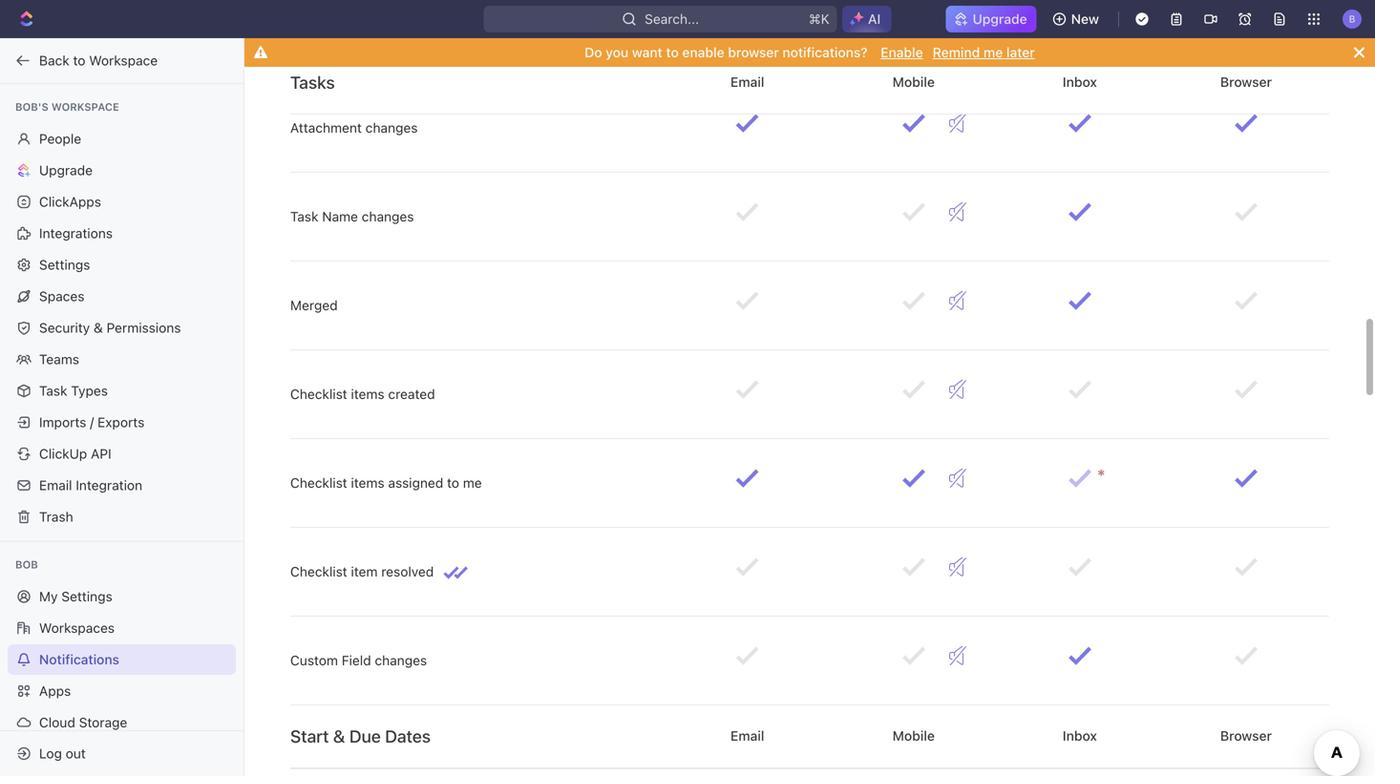 Task type: locate. For each thing, give the bounding box(es) containing it.
custom field changes
[[290, 653, 427, 669]]

teams link
[[8, 344, 236, 375]]

task left name
[[290, 209, 319, 224]]

settings up spaces
[[39, 257, 90, 273]]

0 vertical spatial task
[[290, 209, 319, 224]]

due
[[350, 727, 381, 747]]

browser
[[1217, 74, 1276, 90], [1217, 728, 1276, 744]]

to right back
[[73, 53, 86, 68]]

1 checklist from the top
[[290, 386, 347, 402]]

0 horizontal spatial upgrade link
[[8, 155, 236, 186]]

checklist items created
[[290, 386, 435, 402]]

to
[[666, 44, 679, 60], [73, 53, 86, 68], [447, 475, 460, 491]]

upgrade
[[973, 11, 1028, 27], [39, 162, 93, 178]]

out
[[66, 746, 86, 762]]

clickapps
[[39, 194, 101, 210]]

0 vertical spatial items
[[351, 386, 385, 402]]

items left created
[[351, 386, 385, 402]]

changes
[[366, 120, 418, 136], [362, 209, 414, 224], [375, 653, 427, 669]]

1 vertical spatial items
[[351, 475, 385, 491]]

trash link
[[8, 502, 236, 533]]

start
[[290, 727, 329, 747]]

3 checklist from the top
[[290, 564, 347, 580]]

1 horizontal spatial task
[[290, 209, 319, 224]]

off image for merged
[[949, 291, 967, 311]]

new
[[1072, 11, 1100, 27]]

off image for custom field changes
[[949, 647, 967, 666]]

1 off image from the top
[[949, 114, 967, 133]]

off image
[[949, 114, 967, 133], [949, 291, 967, 311], [949, 380, 967, 399], [949, 469, 967, 488]]

3 off image from the top
[[949, 647, 967, 666]]

checklist for checklist items assigned to me
[[290, 475, 347, 491]]

4 off image from the top
[[949, 469, 967, 488]]

integration
[[76, 478, 142, 493]]

0 vertical spatial mobile
[[889, 74, 939, 90]]

to for do
[[666, 44, 679, 60]]

1 vertical spatial settings
[[61, 589, 112, 605]]

2 items from the top
[[351, 475, 385, 491]]

tasks
[[290, 72, 335, 93]]

1 vertical spatial &
[[333, 727, 345, 747]]

changes right attachment
[[366, 120, 418, 136]]

0 vertical spatial checklist
[[290, 386, 347, 402]]

0 horizontal spatial task
[[39, 383, 67, 399]]

off image for attachment changes
[[949, 114, 967, 133]]

notifications
[[39, 652, 119, 668]]

1 vertical spatial checklist
[[290, 475, 347, 491]]

do
[[585, 44, 602, 60]]

2 mobile from the top
[[889, 728, 939, 744]]

0 horizontal spatial &
[[94, 320, 103, 336]]

to right assigned
[[447, 475, 460, 491]]

2 off image from the top
[[949, 291, 967, 311]]

me
[[984, 44, 1003, 60], [463, 475, 482, 491]]

inbox
[[1060, 74, 1101, 90], [1060, 728, 1101, 744]]

1 horizontal spatial me
[[984, 44, 1003, 60]]

back to workspace
[[39, 53, 158, 68]]

1 vertical spatial upgrade link
[[8, 155, 236, 186]]

0 horizontal spatial upgrade
[[39, 162, 93, 178]]

attachment
[[290, 120, 362, 136]]

2 horizontal spatial to
[[666, 44, 679, 60]]

workspace up people on the top left of page
[[51, 101, 119, 113]]

1 vertical spatial inbox
[[1060, 728, 1101, 744]]

workspaces
[[39, 621, 115, 636]]

trash
[[39, 509, 73, 525]]

1 vertical spatial browser
[[1217, 728, 1276, 744]]

2 vertical spatial off image
[[949, 647, 967, 666]]

upgrade up clickapps
[[39, 162, 93, 178]]

off image
[[949, 203, 967, 222], [949, 558, 967, 577], [949, 647, 967, 666]]

items
[[351, 386, 385, 402], [351, 475, 385, 491]]

1 vertical spatial me
[[463, 475, 482, 491]]

& right the security on the top of the page
[[94, 320, 103, 336]]

0 vertical spatial upgrade
[[973, 11, 1028, 27]]

upgrade up "later"
[[973, 11, 1028, 27]]

upgrade link
[[946, 6, 1037, 32], [8, 155, 236, 186]]

people link
[[8, 124, 236, 154]]

1 vertical spatial upgrade
[[39, 162, 93, 178]]

workspace right back
[[89, 53, 158, 68]]

off image for task name changes
[[949, 203, 967, 222]]

upgrade link up "later"
[[946, 6, 1037, 32]]

changes right name
[[362, 209, 414, 224]]

1 off image from the top
[[949, 203, 967, 222]]

1 vertical spatial changes
[[362, 209, 414, 224]]

spaces
[[39, 289, 85, 304]]

workspace inside back to workspace button
[[89, 53, 158, 68]]

1 vertical spatial off image
[[949, 558, 967, 577]]

1 horizontal spatial &
[[333, 727, 345, 747]]

mobile
[[889, 74, 939, 90], [889, 728, 939, 744]]

b
[[1350, 13, 1356, 24]]

task for task name changes
[[290, 209, 319, 224]]

item
[[351, 564, 378, 580]]

3 off image from the top
[[949, 380, 967, 399]]

2 checklist from the top
[[290, 475, 347, 491]]

browser
[[728, 44, 779, 60]]

0 vertical spatial browser
[[1217, 74, 1276, 90]]

task for task types
[[39, 383, 67, 399]]

checklist for checklist item resolved
[[290, 564, 347, 580]]

changes right the field
[[375, 653, 427, 669]]

0 vertical spatial me
[[984, 44, 1003, 60]]

log out button
[[8, 739, 227, 770]]

0 horizontal spatial to
[[73, 53, 86, 68]]

to for checklist
[[447, 475, 460, 491]]

1 horizontal spatial upgrade
[[973, 11, 1028, 27]]

new button
[[1045, 4, 1111, 34]]

0 vertical spatial off image
[[949, 203, 967, 222]]

security & permissions
[[39, 320, 181, 336]]

items left assigned
[[351, 475, 385, 491]]

enable
[[683, 44, 725, 60]]

back to workspace button
[[8, 45, 226, 76]]

to right want
[[666, 44, 679, 60]]

0 vertical spatial workspace
[[89, 53, 158, 68]]

1 vertical spatial email
[[39, 478, 72, 493]]

0 vertical spatial upgrade link
[[946, 6, 1037, 32]]

1 vertical spatial mobile
[[889, 728, 939, 744]]

clickup api link
[[8, 439, 236, 470]]

0 vertical spatial &
[[94, 320, 103, 336]]

merged
[[290, 298, 338, 313]]

2 off image from the top
[[949, 558, 967, 577]]

0 vertical spatial changes
[[366, 120, 418, 136]]

task inside task types link
[[39, 383, 67, 399]]

items for assigned
[[351, 475, 385, 491]]

settings up workspaces
[[61, 589, 112, 605]]

me left "later"
[[984, 44, 1003, 60]]

types
[[71, 383, 108, 399]]

email integration
[[39, 478, 142, 493]]

cloud
[[39, 715, 75, 731]]

&
[[94, 320, 103, 336], [333, 727, 345, 747]]

task down teams
[[39, 383, 67, 399]]

1 horizontal spatial to
[[447, 475, 460, 491]]

apps link
[[8, 676, 236, 707]]

clickup api
[[39, 446, 111, 462]]

me right assigned
[[463, 475, 482, 491]]

spaces link
[[8, 281, 236, 312]]

search...
[[645, 11, 700, 27]]

& left due
[[333, 727, 345, 747]]

checklist
[[290, 386, 347, 402], [290, 475, 347, 491], [290, 564, 347, 580]]

task
[[290, 209, 319, 224], [39, 383, 67, 399]]

email
[[727, 74, 768, 90], [39, 478, 72, 493], [727, 728, 768, 744]]

notifications link
[[8, 645, 236, 675]]

upgrade link down people link
[[8, 155, 236, 186]]

settings
[[39, 257, 90, 273], [61, 589, 112, 605]]

bob
[[15, 559, 38, 571]]

2 vertical spatial checklist
[[290, 564, 347, 580]]

1 vertical spatial task
[[39, 383, 67, 399]]

0 vertical spatial inbox
[[1060, 74, 1101, 90]]

workspace
[[89, 53, 158, 68], [51, 101, 119, 113]]

security & permissions link
[[8, 313, 236, 343]]

1 items from the top
[[351, 386, 385, 402]]

2 vertical spatial changes
[[375, 653, 427, 669]]

ai
[[868, 11, 881, 27]]



Task type: describe. For each thing, give the bounding box(es) containing it.
1 vertical spatial workspace
[[51, 101, 119, 113]]

log
[[39, 746, 62, 762]]

1 mobile from the top
[[889, 74, 939, 90]]

task name changes
[[290, 209, 414, 224]]

⌘k
[[809, 11, 830, 27]]

task types link
[[8, 376, 236, 407]]

my
[[39, 589, 58, 605]]

dates
[[385, 727, 431, 747]]

imports
[[39, 415, 86, 430]]

2 vertical spatial email
[[727, 728, 768, 744]]

imports / exports link
[[8, 407, 236, 438]]

integrations
[[39, 225, 113, 241]]

email integration link
[[8, 471, 236, 501]]

bob's
[[15, 101, 49, 113]]

& for security
[[94, 320, 103, 336]]

teams
[[39, 352, 79, 367]]

api
[[91, 446, 111, 462]]

cloud storage link
[[8, 708, 236, 739]]

bob's workspace
[[15, 101, 119, 113]]

notifications?
[[783, 44, 868, 60]]

b button
[[1338, 4, 1368, 34]]

attachment changes
[[290, 120, 418, 136]]

1 inbox from the top
[[1060, 74, 1101, 90]]

upgrade for the bottom upgrade 'link'
[[39, 162, 93, 178]]

apps
[[39, 684, 71, 699]]

name
[[322, 209, 358, 224]]

my settings
[[39, 589, 112, 605]]

field
[[342, 653, 371, 669]]

exports
[[98, 415, 145, 430]]

checklist item resolved
[[290, 564, 434, 580]]

do you want to enable browser notifications? enable remind me later
[[585, 44, 1035, 60]]

resolved
[[381, 564, 434, 580]]

0 vertical spatial email
[[727, 74, 768, 90]]

checklist for checklist items created
[[290, 386, 347, 402]]

back
[[39, 53, 70, 68]]

custom
[[290, 653, 338, 669]]

ai button
[[843, 6, 892, 32]]

checklist items assigned to me
[[290, 475, 482, 491]]

0 horizontal spatial me
[[463, 475, 482, 491]]

log out
[[39, 746, 86, 762]]

1 browser from the top
[[1217, 74, 1276, 90]]

people
[[39, 131, 81, 147]]

2 browser from the top
[[1217, 728, 1276, 744]]

remind
[[933, 44, 981, 60]]

clickapps link
[[8, 187, 236, 217]]

upgrade for upgrade 'link' to the right
[[973, 11, 1028, 27]]

email inside email integration 'link'
[[39, 478, 72, 493]]

enable
[[881, 44, 924, 60]]

0 vertical spatial settings
[[39, 257, 90, 273]]

off image for checklist items created
[[949, 380, 967, 399]]

you
[[606, 44, 629, 60]]

later
[[1007, 44, 1035, 60]]

to inside button
[[73, 53, 86, 68]]

items for created
[[351, 386, 385, 402]]

want
[[632, 44, 663, 60]]

integrations link
[[8, 218, 236, 249]]

start & due dates
[[290, 727, 431, 747]]

imports / exports
[[39, 415, 145, 430]]

2 inbox from the top
[[1060, 728, 1101, 744]]

off image for checklist items assigned to me
[[949, 469, 967, 488]]

assigned
[[388, 475, 444, 491]]

& for start
[[333, 727, 345, 747]]

cloud storage
[[39, 715, 127, 731]]

/
[[90, 415, 94, 430]]

task types
[[39, 383, 108, 399]]

created
[[388, 386, 435, 402]]

changes for field
[[375, 653, 427, 669]]

permissions
[[107, 320, 181, 336]]

security
[[39, 320, 90, 336]]

clickup
[[39, 446, 87, 462]]

changes for name
[[362, 209, 414, 224]]

my settings link
[[8, 582, 236, 612]]

settings link
[[8, 250, 236, 280]]

1 horizontal spatial upgrade link
[[946, 6, 1037, 32]]

storage
[[79, 715, 127, 731]]

workspaces link
[[8, 613, 236, 644]]



Task type: vqa. For each thing, say whether or not it's contained in the screenshot.
me to the top
yes



